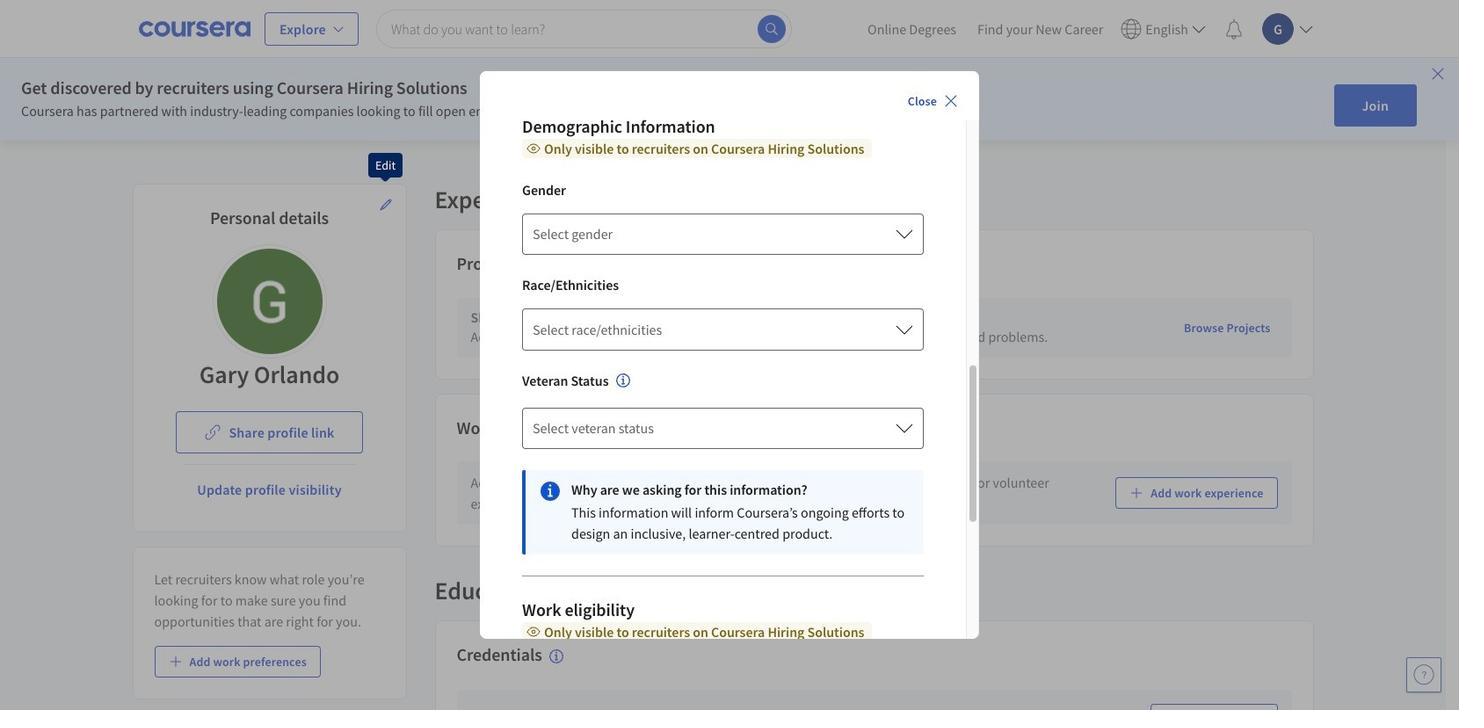 Task type: describe. For each thing, give the bounding box(es) containing it.
information about veteran status options image
[[616, 374, 630, 388]]

information: why are we asking for this information? element
[[571, 481, 910, 499]]

information about the projects section image
[[525, 258, 539, 272]]

coursera image
[[139, 15, 251, 43]]

profile photo image
[[217, 249, 322, 354]]



Task type: locate. For each thing, give the bounding box(es) containing it.
help center image
[[1414, 665, 1435, 686]]

dialog
[[480, 71, 979, 654]]

edit personal details. image
[[379, 198, 393, 212]]

information about credentials section image
[[549, 649, 563, 663]]

None search field
[[376, 9, 792, 48]]



Task type: vqa. For each thing, say whether or not it's contained in the screenshot.
Information about credentials section IMAGE at the left of page
yes



